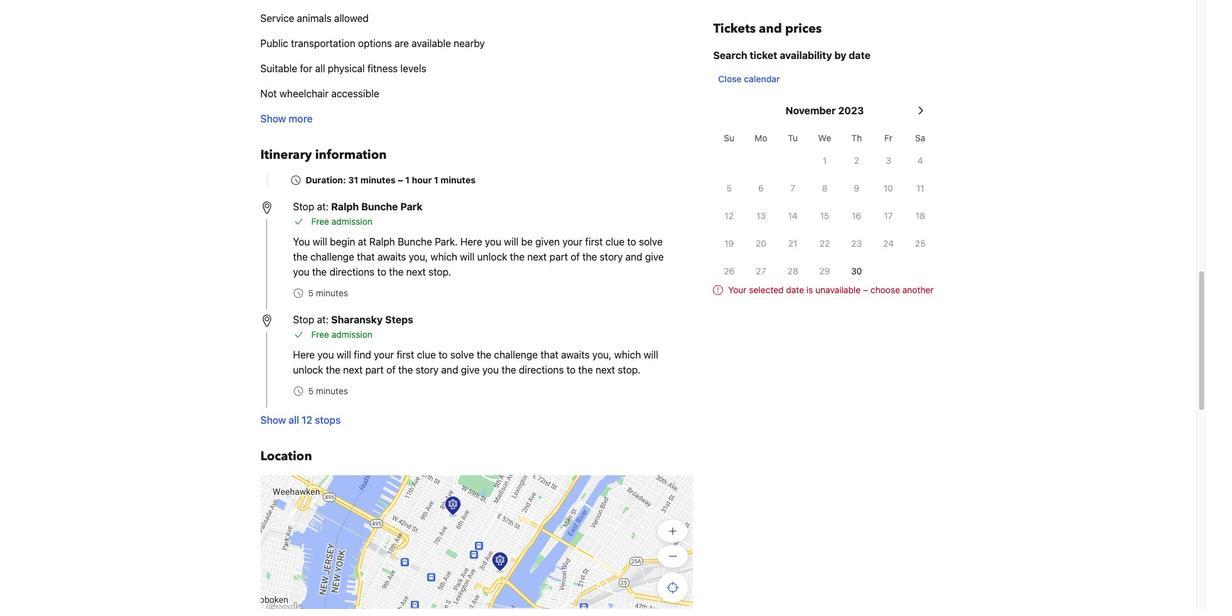 Task type: locate. For each thing, give the bounding box(es) containing it.
0 horizontal spatial all
[[289, 415, 299, 426]]

5
[[727, 183, 732, 194], [308, 288, 314, 299], [308, 386, 314, 397]]

admission down stop at: ralph bunche park
[[332, 216, 373, 227]]

show all 12 stops
[[261, 415, 341, 426]]

given
[[536, 236, 560, 248]]

free admission up begin
[[311, 216, 373, 227]]

– left choose
[[864, 285, 869, 295]]

1 horizontal spatial part
[[550, 251, 568, 263]]

0 vertical spatial part
[[550, 251, 568, 263]]

5 for you will begin at ralph bunche park. here you will be given your first clue to solve the challenge that awaits you, which will unlock the next part of the story and give you the directions to the next stop.
[[308, 288, 314, 299]]

27 November 2023 checkbox
[[746, 259, 777, 284]]

0 vertical spatial here
[[461, 236, 483, 248]]

1
[[823, 155, 827, 166], [406, 175, 410, 185], [434, 175, 439, 185]]

ralph right at
[[370, 236, 395, 248]]

date left is
[[787, 285, 805, 295]]

fr
[[885, 133, 893, 143]]

2 free from the top
[[311, 329, 329, 340]]

to
[[628, 236, 637, 248], [377, 267, 387, 278], [439, 350, 448, 361], [567, 365, 576, 376]]

0 vertical spatial free
[[311, 216, 329, 227]]

show more
[[261, 113, 313, 124]]

admission
[[332, 216, 373, 227], [332, 329, 373, 340]]

your right find
[[374, 350, 394, 361]]

0 vertical spatial challenge
[[311, 251, 355, 263]]

0 vertical spatial stop
[[293, 201, 315, 212]]

0 horizontal spatial that
[[357, 251, 375, 263]]

1 show from the top
[[261, 113, 286, 124]]

stop left sharansky at left bottom
[[293, 314, 315, 326]]

challenge inside here you will find your first clue to solve the challenge that awaits you, which will unlock the next part of the story and give you the directions to the next stop.
[[494, 350, 538, 361]]

admission for will
[[332, 329, 373, 340]]

5 up stop at: sharansky steps
[[308, 288, 314, 299]]

park.
[[435, 236, 458, 248]]

1 right hour
[[434, 175, 439, 185]]

5 for here you will find your first clue to solve the challenge that awaits you, which will unlock the next part of the story and give you the directions to the next stop.
[[308, 386, 314, 397]]

story inside "you will begin at ralph bunche park. here you will be given your first clue to solve the challenge that awaits you, which will unlock the next part of the story and give you the directions to the next stop."
[[600, 251, 623, 263]]

17
[[885, 211, 894, 221]]

directions
[[330, 267, 375, 278], [519, 365, 564, 376]]

5 minutes up stop at: sharansky steps
[[308, 288, 348, 299]]

here right park.
[[461, 236, 483, 248]]

minutes
[[361, 175, 396, 185], [441, 175, 476, 185], [316, 288, 348, 299], [316, 386, 348, 397]]

1 vertical spatial awaits
[[562, 350, 590, 361]]

free admission
[[311, 216, 373, 227], [311, 329, 373, 340]]

0 horizontal spatial you,
[[409, 251, 428, 263]]

1 horizontal spatial and
[[626, 251, 643, 263]]

24 November 2023 checkbox
[[873, 231, 905, 256]]

19
[[725, 238, 734, 249]]

show
[[261, 113, 286, 124], [261, 415, 286, 426]]

fitness
[[368, 63, 398, 74]]

available
[[412, 38, 451, 49]]

next
[[528, 251, 547, 263], [407, 267, 426, 278], [343, 365, 363, 376], [596, 365, 616, 376]]

9
[[854, 183, 860, 194]]

0 vertical spatial story
[[600, 251, 623, 263]]

1 down we
[[823, 155, 827, 166]]

1 horizontal spatial solve
[[639, 236, 663, 248]]

first right the "given"
[[586, 236, 603, 248]]

at: for sharansky steps
[[317, 314, 329, 326]]

you will begin at ralph bunche park. here you will be given your first clue to solve the challenge that awaits you, which will unlock the next part of the story and give you the directions to the next stop.
[[293, 236, 664, 278]]

0 horizontal spatial part
[[366, 365, 384, 376]]

5 up show all 12 stops at the bottom left
[[308, 386, 314, 397]]

25 November 2023 checkbox
[[905, 231, 937, 256]]

0 horizontal spatial of
[[387, 365, 396, 376]]

1 horizontal spatial challenge
[[494, 350, 538, 361]]

you,
[[409, 251, 428, 263], [593, 350, 612, 361]]

free admission down stop at: sharansky steps
[[311, 329, 373, 340]]

minutes right hour
[[441, 175, 476, 185]]

1 horizontal spatial first
[[586, 236, 603, 248]]

which inside here you will find your first clue to solve the challenge that awaits you, which will unlock the next part of the story and give you the directions to the next stop.
[[615, 350, 641, 361]]

1 horizontal spatial 12
[[725, 211, 734, 221]]

of inside here you will find your first clue to solve the challenge that awaits you, which will unlock the next part of the story and give you the directions to the next stop.
[[387, 365, 396, 376]]

at:
[[317, 201, 329, 212], [317, 314, 329, 326]]

12
[[725, 211, 734, 221], [302, 415, 313, 426]]

clue
[[606, 236, 625, 248], [417, 350, 436, 361]]

0 horizontal spatial your
[[374, 350, 394, 361]]

1 vertical spatial part
[[366, 365, 384, 376]]

november 2023
[[786, 105, 865, 116]]

solve inside "you will begin at ralph bunche park. here you will be given your first clue to solve the challenge that awaits you, which will unlock the next part of the story and give you the directions to the next stop."
[[639, 236, 663, 248]]

0 vertical spatial directions
[[330, 267, 375, 278]]

show down not
[[261, 113, 286, 124]]

1 vertical spatial show
[[261, 415, 286, 426]]

0 horizontal spatial and
[[442, 365, 459, 376]]

1 vertical spatial –
[[864, 285, 869, 295]]

1 horizontal spatial all
[[315, 63, 325, 74]]

search ticket availability by date
[[714, 50, 871, 61]]

1 vertical spatial first
[[397, 350, 415, 361]]

will
[[313, 236, 327, 248], [504, 236, 519, 248], [460, 251, 475, 263], [337, 350, 351, 361], [644, 350, 659, 361]]

8
[[823, 183, 828, 194]]

by
[[835, 50, 847, 61]]

clue inside here you will find your first clue to solve the challenge that awaits you, which will unlock the next part of the story and give you the directions to the next stop.
[[417, 350, 436, 361]]

awaits inside "you will begin at ralph bunche park. here you will be given your first clue to solve the challenge that awaits you, which will unlock the next part of the story and give you the directions to the next stop."
[[378, 251, 406, 263]]

2 show from the top
[[261, 415, 286, 426]]

unlock
[[478, 251, 508, 263], [293, 365, 323, 376]]

ralph inside "you will begin at ralph bunche park. here you will be given your first clue to solve the challenge that awaits you, which will unlock the next part of the story and give you the directions to the next stop."
[[370, 236, 395, 248]]

1 horizontal spatial which
[[615, 350, 641, 361]]

all right for
[[315, 63, 325, 74]]

bunche
[[362, 201, 398, 212], [398, 236, 432, 248]]

12 down 5 november 2023 option
[[725, 211, 734, 221]]

0 horizontal spatial directions
[[330, 267, 375, 278]]

part
[[550, 251, 568, 263], [366, 365, 384, 376]]

21 November 2023 checkbox
[[777, 231, 809, 256]]

free down stop at: sharansky steps
[[311, 329, 329, 340]]

stop down duration:
[[293, 201, 315, 212]]

12 left stops
[[302, 415, 313, 426]]

0 horizontal spatial first
[[397, 350, 415, 361]]

bunche left park.
[[398, 236, 432, 248]]

1 vertical spatial clue
[[417, 350, 436, 361]]

1 horizontal spatial your
[[563, 236, 583, 248]]

5 up 12 november 2023 "option"
[[727, 183, 732, 194]]

give inside here you will find your first clue to solve the challenge that awaits you, which will unlock the next part of the story and give you the directions to the next stop.
[[461, 365, 480, 376]]

1 vertical spatial all
[[289, 415, 299, 426]]

not
[[261, 88, 277, 99]]

grid
[[714, 126, 937, 284]]

bunche down duration: 31 minutes – 1 hour 1 minutes
[[362, 201, 398, 212]]

1 vertical spatial your
[[374, 350, 394, 361]]

0 vertical spatial solve
[[639, 236, 663, 248]]

1 horizontal spatial story
[[600, 251, 623, 263]]

0 vertical spatial awaits
[[378, 251, 406, 263]]

1 vertical spatial of
[[387, 365, 396, 376]]

1 admission from the top
[[332, 216, 373, 227]]

clue inside "you will begin at ralph bunche park. here you will be given your first clue to solve the challenge that awaits you, which will unlock the next part of the story and give you the directions to the next stop."
[[606, 236, 625, 248]]

awaits inside here you will find your first clue to solve the challenge that awaits you, which will unlock the next part of the story and give you the directions to the next stop.
[[562, 350, 590, 361]]

20
[[756, 238, 767, 249]]

not wheelchair accessible
[[261, 88, 379, 99]]

–
[[398, 175, 403, 185], [864, 285, 869, 295]]

your
[[729, 285, 747, 295]]

– left hour
[[398, 175, 403, 185]]

1 at: from the top
[[317, 201, 329, 212]]

0 horizontal spatial here
[[293, 350, 315, 361]]

22
[[820, 238, 831, 249]]

su
[[724, 133, 735, 143]]

1 vertical spatial 5 minutes
[[308, 386, 348, 397]]

1 horizontal spatial awaits
[[562, 350, 590, 361]]

1 5 minutes from the top
[[308, 288, 348, 299]]

18 November 2023 checkbox
[[905, 204, 937, 229]]

1 vertical spatial free
[[311, 329, 329, 340]]

0 vertical spatial your
[[563, 236, 583, 248]]

stop.
[[429, 267, 452, 278], [618, 365, 641, 376]]

1 horizontal spatial clue
[[606, 236, 625, 248]]

you
[[485, 236, 502, 248], [293, 267, 310, 278], [318, 350, 334, 361], [483, 365, 499, 376]]

1 horizontal spatial here
[[461, 236, 483, 248]]

calendar
[[744, 74, 781, 84]]

and
[[759, 20, 783, 37], [626, 251, 643, 263], [442, 365, 459, 376]]

challenge inside "you will begin at ralph bunche park. here you will be given your first clue to solve the challenge that awaits you, which will unlock the next part of the story and give you the directions to the next stop."
[[311, 251, 355, 263]]

suitable for all physical fitness levels
[[261, 63, 427, 74]]

stop at: sharansky steps
[[293, 314, 414, 326]]

show inside button
[[261, 113, 286, 124]]

minutes right 31
[[361, 175, 396, 185]]

0 horizontal spatial unlock
[[293, 365, 323, 376]]

2 vertical spatial 5
[[308, 386, 314, 397]]

all inside 'button'
[[289, 415, 299, 426]]

show for show more
[[261, 113, 286, 124]]

2 admission from the top
[[332, 329, 373, 340]]

your
[[563, 236, 583, 248], [374, 350, 394, 361]]

1 vertical spatial date
[[787, 285, 805, 295]]

ralph down 31
[[331, 201, 359, 212]]

admission for begin
[[332, 216, 373, 227]]

7 November 2023 checkbox
[[777, 176, 809, 201]]

2 stop from the top
[[293, 314, 315, 326]]

1 vertical spatial stop.
[[618, 365, 641, 376]]

0 vertical spatial which
[[431, 251, 458, 263]]

1 vertical spatial directions
[[519, 365, 564, 376]]

8 November 2023 checkbox
[[809, 176, 841, 201]]

1 horizontal spatial of
[[571, 251, 580, 263]]

part inside here you will find your first clue to solve the challenge that awaits you, which will unlock the next part of the story and give you the directions to the next stop.
[[366, 365, 384, 376]]

5 minutes for next
[[308, 386, 348, 397]]

0 vertical spatial stop.
[[429, 267, 452, 278]]

here
[[461, 236, 483, 248], [293, 350, 315, 361]]

at: left sharansky at left bottom
[[317, 314, 329, 326]]

admission down stop at: sharansky steps
[[332, 329, 373, 340]]

of
[[571, 251, 580, 263], [387, 365, 396, 376]]

0 horizontal spatial which
[[431, 251, 458, 263]]

find
[[354, 350, 371, 361]]

map region
[[214, 423, 697, 610]]

0 vertical spatial show
[[261, 113, 286, 124]]

at
[[358, 236, 367, 248]]

0 horizontal spatial stop.
[[429, 267, 452, 278]]

1 horizontal spatial directions
[[519, 365, 564, 376]]

here you will find your first clue to solve the challenge that awaits you, which will unlock the next part of the story and give you the directions to the next stop.
[[293, 350, 659, 376]]

1 vertical spatial ralph
[[370, 236, 395, 248]]

1 vertical spatial 12
[[302, 415, 313, 426]]

2 5 minutes from the top
[[308, 386, 348, 397]]

0 horizontal spatial date
[[787, 285, 805, 295]]

1 vertical spatial and
[[626, 251, 643, 263]]

1 free from the top
[[311, 216, 329, 227]]

show inside 'button'
[[261, 415, 286, 426]]

1 vertical spatial give
[[461, 365, 480, 376]]

here left find
[[293, 350, 315, 361]]

5 minutes up stops
[[308, 386, 348, 397]]

prices
[[786, 20, 822, 37]]

0 horizontal spatial –
[[398, 175, 403, 185]]

14 November 2023 checkbox
[[777, 204, 809, 229]]

10
[[884, 183, 894, 194]]

15 November 2023 checkbox
[[809, 204, 841, 229]]

1 vertical spatial story
[[416, 365, 439, 376]]

0 horizontal spatial 12
[[302, 415, 313, 426]]

show up location
[[261, 415, 286, 426]]

tu
[[788, 133, 798, 143]]

1 vertical spatial which
[[615, 350, 641, 361]]

at: down duration:
[[317, 201, 329, 212]]

minutes up stop at: sharansky steps
[[316, 288, 348, 299]]

0 vertical spatial admission
[[332, 216, 373, 227]]

first down steps
[[397, 350, 415, 361]]

15
[[821, 211, 830, 221]]

your right the "given"
[[563, 236, 583, 248]]

another
[[903, 285, 934, 295]]

close calendar button
[[714, 68, 786, 91]]

1 vertical spatial bunche
[[398, 236, 432, 248]]

1 left hour
[[406, 175, 410, 185]]

1 vertical spatial solve
[[451, 350, 474, 361]]

0 vertical spatial give
[[646, 251, 664, 263]]

1 vertical spatial here
[[293, 350, 315, 361]]

0 vertical spatial at:
[[317, 201, 329, 212]]

your inside "you will begin at ralph bunche park. here you will be given your first clue to solve the challenge that awaits you, which will unlock the next part of the story and give you the directions to the next stop."
[[563, 236, 583, 248]]

th
[[852, 133, 862, 143]]

itinerary information
[[261, 146, 387, 163]]

13 November 2023 checkbox
[[746, 204, 777, 229]]

bunche inside "you will begin at ralph bunche park. here you will be given your first clue to solve the challenge that awaits you, which will unlock the next part of the story and give you the directions to the next stop."
[[398, 236, 432, 248]]

that
[[357, 251, 375, 263], [541, 350, 559, 361]]

1 vertical spatial 5
[[308, 288, 314, 299]]

0 vertical spatial 12
[[725, 211, 734, 221]]

2 at: from the top
[[317, 314, 329, 326]]

transportation
[[291, 38, 356, 49]]

sa
[[916, 133, 926, 143]]

directions inside "you will begin at ralph bunche park. here you will be given your first clue to solve the challenge that awaits you, which will unlock the next part of the story and give you the directions to the next stop."
[[330, 267, 375, 278]]

3
[[886, 155, 892, 166]]

0 vertical spatial 5 minutes
[[308, 288, 348, 299]]

stop
[[293, 201, 315, 212], [293, 314, 315, 326]]

0 vertical spatial that
[[357, 251, 375, 263]]

2 free admission from the top
[[311, 329, 373, 340]]

1 vertical spatial free admission
[[311, 329, 373, 340]]

30 November 2023 checkbox
[[841, 259, 873, 284]]

minutes up stops
[[316, 386, 348, 397]]

all
[[315, 63, 325, 74], [289, 415, 299, 426]]

and inside here you will find your first clue to solve the challenge that awaits you, which will unlock the next part of the story and give you the directions to the next stop.
[[442, 365, 459, 376]]

of inside "you will begin at ralph bunche park. here you will be given your first clue to solve the challenge that awaits you, which will unlock the next part of the story and give you the directions to the next stop."
[[571, 251, 580, 263]]

1 horizontal spatial that
[[541, 350, 559, 361]]

1 vertical spatial unlock
[[293, 365, 323, 376]]

0 horizontal spatial challenge
[[311, 251, 355, 263]]

0 vertical spatial free admission
[[311, 216, 373, 227]]

and inside "you will begin at ralph bunche park. here you will be given your first clue to solve the challenge that awaits you, which will unlock the next part of the story and give you the directions to the next stop."
[[626, 251, 643, 263]]

1 horizontal spatial give
[[646, 251, 664, 263]]

is
[[807, 285, 814, 295]]

1 horizontal spatial you,
[[593, 350, 612, 361]]

date right the 'by'
[[849, 50, 871, 61]]

1 vertical spatial you,
[[593, 350, 612, 361]]

28 November 2023 checkbox
[[777, 259, 809, 284]]

1 free admission from the top
[[311, 216, 373, 227]]

which inside "you will begin at ralph bunche park. here you will be given your first clue to solve the challenge that awaits you, which will unlock the next part of the story and give you the directions to the next stop."
[[431, 251, 458, 263]]

0 horizontal spatial story
[[416, 365, 439, 376]]

2 horizontal spatial and
[[759, 20, 783, 37]]

part down the "given"
[[550, 251, 568, 263]]

1 vertical spatial stop
[[293, 314, 315, 326]]

solve
[[639, 236, 663, 248], [451, 350, 474, 361]]

0 vertical spatial clue
[[606, 236, 625, 248]]

0 vertical spatial ralph
[[331, 201, 359, 212]]

9 November 2023 checkbox
[[841, 176, 873, 201]]

1 stop from the top
[[293, 201, 315, 212]]

1 horizontal spatial date
[[849, 50, 871, 61]]

0 horizontal spatial give
[[461, 365, 480, 376]]

14
[[789, 211, 798, 221]]

part down find
[[366, 365, 384, 376]]

show for show all 12 stops
[[261, 415, 286, 426]]

at: for ralph bunche park
[[317, 201, 329, 212]]

be
[[522, 236, 533, 248]]

0 vertical spatial date
[[849, 50, 871, 61]]

all left stops
[[289, 415, 299, 426]]

free down stop at: ralph bunche park
[[311, 216, 329, 227]]

wheelchair
[[280, 88, 329, 99]]

2 vertical spatial and
[[442, 365, 459, 376]]

unavailable
[[816, 285, 861, 295]]

1 vertical spatial at:
[[317, 314, 329, 326]]

31
[[348, 175, 359, 185]]

0 horizontal spatial awaits
[[378, 251, 406, 263]]

your inside here you will find your first clue to solve the challenge that awaits you, which will unlock the next part of the story and give you the directions to the next stop.
[[374, 350, 394, 361]]

4 November 2023 checkbox
[[905, 148, 937, 173]]



Task type: describe. For each thing, give the bounding box(es) containing it.
0 vertical spatial bunche
[[362, 201, 398, 212]]

0 horizontal spatial ralph
[[331, 201, 359, 212]]

17 November 2023 checkbox
[[873, 204, 905, 229]]

nearby
[[454, 38, 485, 49]]

hour
[[412, 175, 432, 185]]

23 November 2023 checkbox
[[841, 231, 873, 256]]

unlock inside here you will find your first clue to solve the challenge that awaits you, which will unlock the next part of the story and give you the directions to the next stop.
[[293, 365, 323, 376]]

30
[[852, 266, 863, 277]]

2
[[855, 155, 860, 166]]

12 inside 'button'
[[302, 415, 313, 426]]

search
[[714, 50, 748, 61]]

that inside "you will begin at ralph bunche park. here you will be given your first clue to solve the challenge that awaits you, which will unlock the next part of the story and give you the directions to the next stop."
[[357, 251, 375, 263]]

1 horizontal spatial –
[[864, 285, 869, 295]]

5 minutes for challenge
[[308, 288, 348, 299]]

your selected date is unavailable – choose another
[[729, 285, 934, 295]]

levels
[[401, 63, 427, 74]]

you
[[293, 236, 310, 248]]

stop for stop at: ralph bunche park
[[293, 201, 315, 212]]

give inside "you will begin at ralph bunche park. here you will be given your first clue to solve the challenge that awaits you, which will unlock the next part of the story and give you the directions to the next stop."
[[646, 251, 664, 263]]

29
[[820, 266, 831, 277]]

begin
[[330, 236, 355, 248]]

6
[[759, 183, 764, 194]]

mo
[[755, 133, 768, 143]]

stop at: ralph bunche park
[[293, 201, 423, 212]]

23
[[852, 238, 863, 249]]

stops
[[315, 415, 341, 426]]

information
[[315, 146, 387, 163]]

that inside here you will find your first clue to solve the challenge that awaits you, which will unlock the next part of the story and give you the directions to the next stop.
[[541, 350, 559, 361]]

5 November 2023 checkbox
[[714, 176, 746, 201]]

physical
[[328, 63, 365, 74]]

unlock inside "you will begin at ralph bunche park. here you will be given your first clue to solve the challenge that awaits you, which will unlock the next part of the story and give you the directions to the next stop."
[[478, 251, 508, 263]]

service animals allowed
[[261, 13, 369, 24]]

close
[[719, 74, 742, 84]]

here inside "you will begin at ralph bunche park. here you will be given your first clue to solve the challenge that awaits you, which will unlock the next part of the story and give you the directions to the next stop."
[[461, 236, 483, 248]]

here inside here you will find your first clue to solve the challenge that awaits you, which will unlock the next part of the story and give you the directions to the next stop.
[[293, 350, 315, 361]]

first inside here you will find your first clue to solve the challenge that awaits you, which will unlock the next part of the story and give you the directions to the next stop.
[[397, 350, 415, 361]]

0 horizontal spatial 1
[[406, 175, 410, 185]]

0 vertical spatial all
[[315, 63, 325, 74]]

sharansky
[[331, 314, 383, 326]]

0 vertical spatial –
[[398, 175, 403, 185]]

27
[[756, 266, 767, 277]]

free admission for ralph bunche park
[[311, 216, 373, 227]]

story inside here you will find your first clue to solve the challenge that awaits you, which will unlock the next part of the story and give you the directions to the next stop.
[[416, 365, 439, 376]]

11 November 2023 checkbox
[[905, 176, 937, 201]]

6 November 2023 checkbox
[[746, 176, 777, 201]]

public transportation options are available nearby
[[261, 38, 485, 49]]

29 November 2023 checkbox
[[809, 259, 841, 284]]

duration:
[[306, 175, 346, 185]]

28
[[788, 266, 799, 277]]

accessible
[[331, 88, 379, 99]]

free for sharansky
[[311, 329, 329, 340]]

you, inside "you will begin at ralph bunche park. here you will be given your first clue to solve the challenge that awaits you, which will unlock the next part of the story and give you the directions to the next stop."
[[409, 251, 428, 263]]

more
[[289, 113, 313, 124]]

stop. inside here you will find your first clue to solve the challenge that awaits you, which will unlock the next part of the story and give you the directions to the next stop.
[[618, 365, 641, 376]]

ticket
[[750, 50, 778, 61]]

part inside "you will begin at ralph bunche park. here you will be given your first clue to solve the challenge that awaits you, which will unlock the next part of the story and give you the directions to the next stop."
[[550, 251, 568, 263]]

12 inside "option"
[[725, 211, 734, 221]]

stop for stop at: sharansky steps
[[293, 314, 315, 326]]

public
[[261, 38, 288, 49]]

tickets and prices
[[714, 20, 822, 37]]

12 November 2023 checkbox
[[714, 204, 746, 229]]

1 November 2023 checkbox
[[809, 148, 841, 173]]

location
[[261, 448, 312, 465]]

options
[[358, 38, 392, 49]]

park
[[401, 201, 423, 212]]

choose
[[871, 285, 901, 295]]

availability
[[780, 50, 833, 61]]

2023
[[839, 105, 865, 116]]

show more button
[[261, 111, 313, 126]]

0 vertical spatial and
[[759, 20, 783, 37]]

are
[[395, 38, 409, 49]]

22 November 2023 checkbox
[[809, 231, 841, 256]]

16 November 2023 checkbox
[[841, 204, 873, 229]]

you, inside here you will find your first clue to solve the challenge that awaits you, which will unlock the next part of the story and give you the directions to the next stop.
[[593, 350, 612, 361]]

11
[[917, 183, 925, 194]]

selected
[[750, 285, 784, 295]]

16
[[852, 211, 862, 221]]

allowed
[[334, 13, 369, 24]]

1 inside 1 checkbox
[[823, 155, 827, 166]]

stop. inside "you will begin at ralph bunche park. here you will be given your first clue to solve the challenge that awaits you, which will unlock the next part of the story and give you the directions to the next stop."
[[429, 267, 452, 278]]

25
[[916, 238, 926, 249]]

animals
[[297, 13, 332, 24]]

duration: 31 minutes – 1 hour 1 minutes
[[306, 175, 476, 185]]

steps
[[385, 314, 414, 326]]

solve inside here you will find your first clue to solve the challenge that awaits you, which will unlock the next part of the story and give you the directions to the next stop.
[[451, 350, 474, 361]]

26 November 2023 checkbox
[[714, 259, 746, 284]]

we
[[819, 133, 832, 143]]

2 November 2023 checkbox
[[841, 148, 873, 173]]

3 November 2023 checkbox
[[873, 148, 905, 173]]

4
[[918, 155, 924, 166]]

google image
[[264, 601, 305, 610]]

free for ralph
[[311, 216, 329, 227]]

itinerary
[[261, 146, 312, 163]]

5 inside option
[[727, 183, 732, 194]]

close calendar
[[719, 74, 781, 84]]

26
[[724, 266, 735, 277]]

november
[[786, 105, 836, 116]]

7
[[791, 183, 796, 194]]

20 November 2023 checkbox
[[746, 231, 777, 256]]

1 horizontal spatial 1
[[434, 175, 439, 185]]

first inside "you will begin at ralph bunche park. here you will be given your first clue to solve the challenge that awaits you, which will unlock the next part of the story and give you the directions to the next stop."
[[586, 236, 603, 248]]

service
[[261, 13, 295, 24]]

10 November 2023 checkbox
[[873, 176, 905, 201]]

show all 12 stops button
[[261, 413, 341, 428]]

grid containing su
[[714, 126, 937, 284]]

tickets
[[714, 20, 756, 37]]

directions inside here you will find your first clue to solve the challenge that awaits you, which will unlock the next part of the story and give you the directions to the next stop.
[[519, 365, 564, 376]]

for
[[300, 63, 313, 74]]

18
[[916, 211, 926, 221]]

24
[[884, 238, 894, 249]]

19 November 2023 checkbox
[[714, 231, 746, 256]]

free admission for sharansky steps
[[311, 329, 373, 340]]



Task type: vqa. For each thing, say whether or not it's contained in the screenshot.


